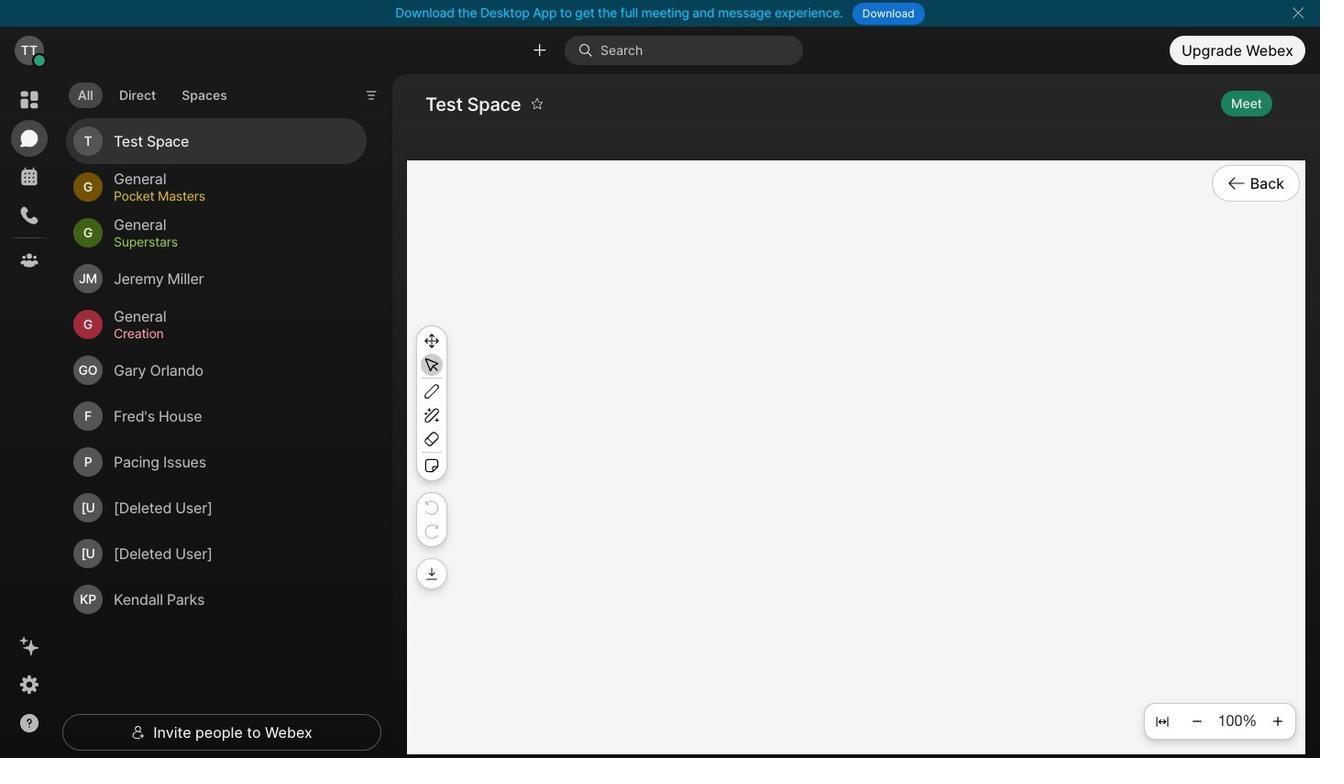 Task type: vqa. For each thing, say whether or not it's contained in the screenshot.
1st THE GENERAL list item from the bottom
yes



Task type: describe. For each thing, give the bounding box(es) containing it.
1 [deleted user] list item from the top
[[66, 485, 367, 531]]

2 general list item from the top
[[66, 210, 367, 256]]

jeremy miller list item
[[66, 256, 367, 301]]

3 general list item from the top
[[66, 301, 367, 347]]

superstars element
[[114, 232, 345, 252]]

2 [deleted user] list item from the top
[[66, 531, 367, 577]]

1 general list item from the top
[[66, 164, 367, 210]]

kendall parks list item
[[66, 577, 367, 623]]

cancel_16 image
[[1292, 6, 1306, 20]]

pacing issues list item
[[66, 439, 367, 485]]

creation element
[[114, 324, 345, 344]]

gary orlando list item
[[66, 347, 367, 393]]



Task type: locate. For each thing, give the bounding box(es) containing it.
navigation
[[0, 74, 59, 759]]

general list item down the pocket masters element
[[66, 210, 367, 256]]

fred's house list item
[[66, 393, 367, 439]]

webex tab list
[[11, 82, 48, 279]]

tab list
[[64, 71, 241, 114]]

general list item
[[66, 164, 367, 210], [66, 210, 367, 256], [66, 301, 367, 347]]

general list item down superstars 'element'
[[66, 301, 367, 347]]

[deleted user] list item
[[66, 485, 367, 531], [66, 531, 367, 577]]

test space list item
[[66, 118, 367, 164]]

pocket masters element
[[114, 186, 345, 206]]

general list item up superstars 'element'
[[66, 164, 367, 210]]



